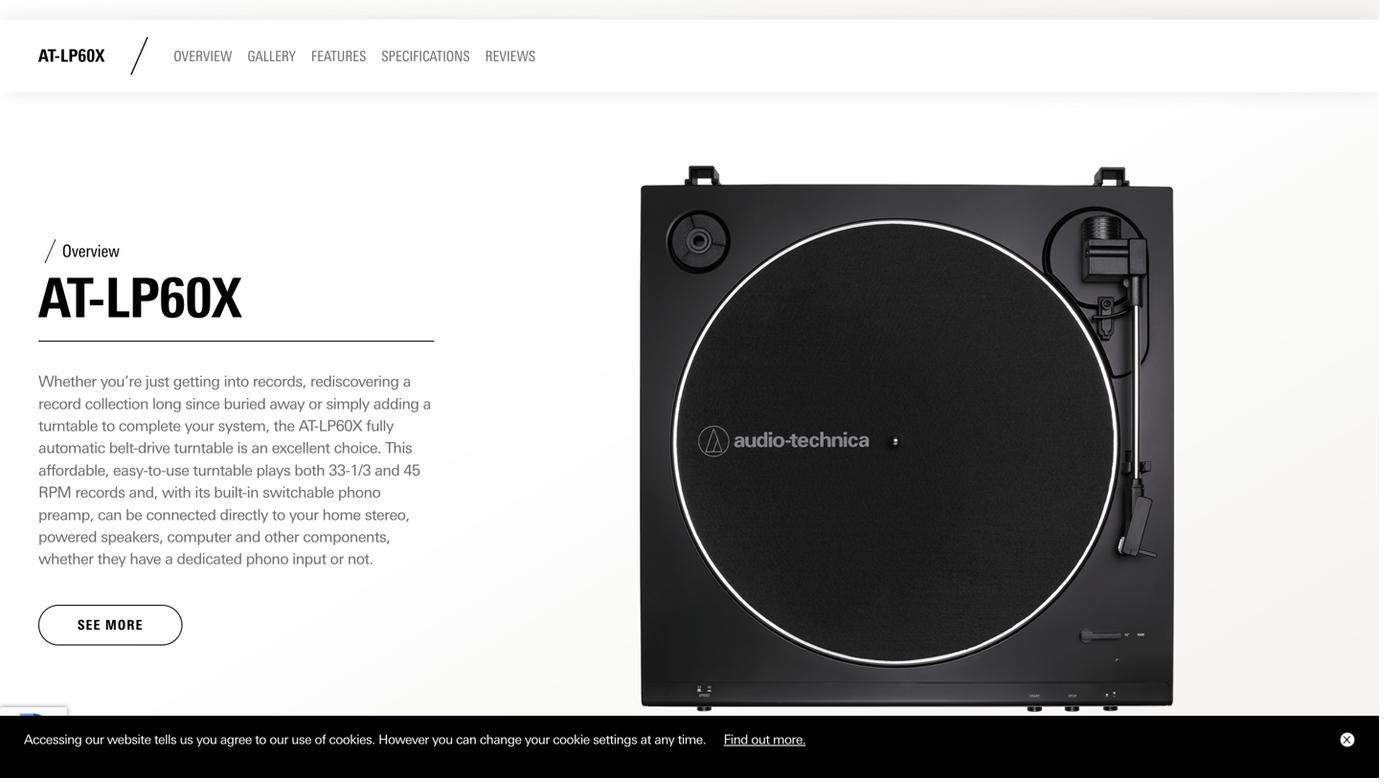 Task type: vqa. For each thing, say whether or not it's contained in the screenshot.
the left Desk
no



Task type: locate. For each thing, give the bounding box(es) containing it.
powered
[[38, 529, 97, 546]]

change
[[480, 733, 522, 748]]

whether
[[38, 373, 96, 391]]

2 you from the left
[[432, 733, 453, 748]]

a
[[403, 373, 411, 391], [423, 396, 431, 413], [165, 551, 173, 568]]

whether
[[38, 551, 93, 568]]

phono down other at the bottom left of the page
[[246, 551, 289, 568]]

they
[[97, 551, 126, 568]]

a right adding
[[423, 396, 431, 413]]

0 vertical spatial use
[[166, 462, 189, 479]]

settings
[[593, 733, 637, 748]]

divider line image
[[120, 37, 158, 75]]

system,
[[218, 418, 270, 435]]

0 horizontal spatial use
[[166, 462, 189, 479]]

gallery
[[248, 48, 296, 65]]

simply
[[326, 396, 370, 413]]

turntable up built-
[[193, 462, 252, 479]]

lp60x
[[60, 45, 105, 66], [105, 266, 241, 332], [319, 418, 362, 435]]

to right agree
[[255, 733, 266, 748]]

turntable left is
[[174, 440, 233, 457]]

you right us
[[196, 733, 217, 748]]

its
[[195, 484, 210, 502]]

1 horizontal spatial you
[[432, 733, 453, 748]]

1 vertical spatial and
[[235, 529, 260, 546]]

to up other at the bottom left of the page
[[272, 507, 285, 524]]

1 horizontal spatial our
[[270, 733, 288, 748]]

0 vertical spatial at-lp60x
[[38, 45, 105, 66]]

can
[[98, 507, 122, 524], [456, 733, 477, 748]]

lp60x left divider line icon
[[60, 45, 105, 66]]

reviews
[[485, 48, 536, 65]]

1 horizontal spatial or
[[330, 551, 344, 568]]

0 horizontal spatial can
[[98, 507, 122, 524]]

use left of
[[292, 733, 311, 748]]

collection
[[85, 396, 148, 413]]

automatic
[[38, 440, 105, 457]]

you're
[[100, 373, 142, 391]]

at-
[[38, 45, 60, 66], [38, 266, 105, 332], [299, 418, 319, 435]]

phono down 1/3
[[338, 484, 381, 502]]

1 horizontal spatial can
[[456, 733, 477, 748]]

use
[[166, 462, 189, 479], [292, 733, 311, 748]]

directly
[[220, 507, 268, 524]]

or right away
[[309, 396, 322, 413]]

excellent
[[272, 440, 330, 457]]

at- left divider line icon
[[38, 45, 60, 66]]

at-lp60x up just at the left of the page
[[38, 266, 241, 332]]

overview
[[174, 48, 232, 65], [62, 241, 120, 261]]

1 you from the left
[[196, 733, 217, 748]]

0 horizontal spatial you
[[196, 733, 217, 748]]

2 horizontal spatial your
[[525, 733, 550, 748]]

your left "cookie"
[[525, 733, 550, 748]]

preamp,
[[38, 507, 94, 524]]

your down since
[[185, 418, 214, 435]]

2 vertical spatial to
[[255, 733, 266, 748]]

any
[[655, 733, 675, 748]]

at- up excellent
[[299, 418, 319, 435]]

0 vertical spatial can
[[98, 507, 122, 524]]

0 horizontal spatial overview
[[62, 241, 120, 261]]

2 vertical spatial your
[[525, 733, 550, 748]]

turntable up automatic
[[38, 418, 98, 435]]

lp60x up just at the left of the page
[[105, 266, 241, 332]]

turntable
[[38, 418, 98, 435], [174, 440, 233, 457], [193, 462, 252, 479]]

at-lp60x left divider line icon
[[38, 45, 105, 66]]

of
[[315, 733, 326, 748]]

1 at-lp60x from the top
[[38, 45, 105, 66]]

0 horizontal spatial our
[[85, 733, 104, 748]]

you
[[196, 733, 217, 748], [432, 733, 453, 748]]

1 vertical spatial your
[[289, 507, 319, 524]]

2 vertical spatial at-
[[299, 418, 319, 435]]

to
[[102, 418, 115, 435], [272, 507, 285, 524], [255, 733, 266, 748]]

and left 45
[[375, 462, 400, 479]]

lp60x down simply
[[319, 418, 362, 435]]

belt-
[[109, 440, 138, 457]]

1 vertical spatial overview
[[62, 241, 120, 261]]

your
[[185, 418, 214, 435], [289, 507, 319, 524], [525, 733, 550, 748]]

and down directly
[[235, 529, 260, 546]]

record
[[38, 396, 81, 413]]

our left 'website'
[[85, 733, 104, 748]]

time.
[[678, 733, 706, 748]]

1 horizontal spatial phono
[[338, 484, 381, 502]]

1 vertical spatial at lp60x image
[[473, 151, 1341, 735]]

however
[[379, 733, 429, 748]]

0 horizontal spatial a
[[165, 551, 173, 568]]

1 horizontal spatial and
[[375, 462, 400, 479]]

at- down divider line image
[[38, 266, 105, 332]]

1 horizontal spatial overview
[[174, 48, 232, 65]]

have
[[130, 551, 161, 568]]

and,
[[129, 484, 158, 502]]

both
[[295, 462, 325, 479]]

your down the switchable
[[289, 507, 319, 524]]

0 vertical spatial or
[[309, 396, 322, 413]]

or left not. at the bottom left of page
[[330, 551, 344, 568]]

2 vertical spatial turntable
[[193, 462, 252, 479]]

into
[[224, 373, 249, 391]]

an
[[252, 440, 268, 457]]

you right however
[[432, 733, 453, 748]]

at lp60x image
[[76, 0, 777, 20], [473, 151, 1341, 735]]

overview for divider line icon
[[174, 48, 232, 65]]

0 vertical spatial to
[[102, 418, 115, 435]]

us
[[180, 733, 193, 748]]

other
[[264, 529, 299, 546]]

use inside whether you're just getting into records, rediscovering a record collection long since buried away or simply adding a turntable to complete your system, the at-lp60x fully automatic belt-drive turntable is an excellent choice. this affordable, easy-to-use turntable plays both 33-1/3 and 45 rpm records and, with its built-in switchable phono preamp, can be connected directly to your home stereo, powered speakers, computer and other components, whether they have a dedicated phono input or not.
[[166, 462, 189, 479]]

0 horizontal spatial and
[[235, 529, 260, 546]]

1 vertical spatial a
[[423, 396, 431, 413]]

to down collection
[[102, 418, 115, 435]]

records,
[[253, 373, 306, 391]]

our left of
[[270, 733, 288, 748]]

0 horizontal spatial your
[[185, 418, 214, 435]]

at-lp60x
[[38, 45, 105, 66], [38, 266, 241, 332]]

a up adding
[[403, 373, 411, 391]]

use up with
[[166, 462, 189, 479]]

rpm
[[38, 484, 71, 502]]

specifications
[[382, 48, 470, 65]]

1 vertical spatial turntable
[[174, 440, 233, 457]]

2 at-lp60x from the top
[[38, 266, 241, 332]]

1 vertical spatial to
[[272, 507, 285, 524]]

1 vertical spatial use
[[292, 733, 311, 748]]

cross image
[[1343, 737, 1351, 745]]

can left the be
[[98, 507, 122, 524]]

the
[[274, 418, 295, 435]]

1/3
[[350, 462, 371, 479]]

is
[[237, 440, 248, 457]]

0 vertical spatial your
[[185, 418, 214, 435]]

find
[[724, 733, 748, 748]]

and
[[375, 462, 400, 479], [235, 529, 260, 546]]

1 horizontal spatial a
[[403, 373, 411, 391]]

0 vertical spatial overview
[[174, 48, 232, 65]]

45
[[404, 462, 420, 479]]

a right have
[[165, 551, 173, 568]]

records
[[75, 484, 125, 502]]

can left change
[[456, 733, 477, 748]]

or
[[309, 396, 322, 413], [330, 551, 344, 568]]

0 vertical spatial turntable
[[38, 418, 98, 435]]

1 vertical spatial lp60x
[[105, 266, 241, 332]]

2 vertical spatial lp60x
[[319, 418, 362, 435]]

0 vertical spatial and
[[375, 462, 400, 479]]

0 vertical spatial phono
[[338, 484, 381, 502]]

dedicated
[[177, 551, 242, 568]]

1 vertical spatial at-lp60x
[[38, 266, 241, 332]]

2 vertical spatial a
[[165, 551, 173, 568]]

away
[[270, 396, 305, 413]]

tells
[[154, 733, 176, 748]]

1 horizontal spatial use
[[292, 733, 311, 748]]

0 horizontal spatial or
[[309, 396, 322, 413]]

website
[[107, 733, 151, 748]]

1 vertical spatial phono
[[246, 551, 289, 568]]



Task type: describe. For each thing, give the bounding box(es) containing it.
0 horizontal spatial phono
[[246, 551, 289, 568]]

to-
[[148, 462, 166, 479]]

affordable,
[[38, 462, 109, 479]]

0 vertical spatial a
[[403, 373, 411, 391]]

1 vertical spatial at-
[[38, 266, 105, 332]]

2 horizontal spatial a
[[423, 396, 431, 413]]

at
[[641, 733, 651, 748]]

fully
[[366, 418, 394, 435]]

1 horizontal spatial your
[[289, 507, 319, 524]]

components,
[[303, 529, 390, 546]]

features
[[311, 48, 366, 65]]

overview for divider line image
[[62, 241, 120, 261]]

just
[[146, 373, 169, 391]]

input
[[292, 551, 326, 568]]

easy-
[[113, 462, 148, 479]]

getting
[[173, 373, 220, 391]]

rediscovering
[[310, 373, 399, 391]]

plays
[[256, 462, 291, 479]]

connected
[[146, 507, 216, 524]]

computer
[[167, 529, 232, 546]]

accessing our website tells us you agree to our use of cookies. however you can change your cookie settings at any time.
[[24, 733, 710, 748]]

speakers,
[[101, 529, 163, 546]]

not.
[[348, 551, 373, 568]]

1 vertical spatial or
[[330, 551, 344, 568]]

accessing
[[24, 733, 82, 748]]

complete
[[119, 418, 181, 435]]

more
[[105, 617, 143, 634]]

1 vertical spatial can
[[456, 733, 477, 748]]

cookies.
[[329, 733, 375, 748]]

in
[[247, 484, 259, 502]]

drive
[[138, 440, 170, 457]]

agree
[[220, 733, 252, 748]]

see more button
[[38, 605, 183, 646]]

built-
[[214, 484, 247, 502]]

buried
[[224, 396, 266, 413]]

more.
[[773, 733, 806, 748]]

home
[[323, 507, 361, 524]]

0 vertical spatial lp60x
[[60, 45, 105, 66]]

33-
[[329, 462, 350, 479]]

0 vertical spatial at-
[[38, 45, 60, 66]]

find out more. link
[[710, 726, 821, 755]]

1 our from the left
[[85, 733, 104, 748]]

find out more.
[[724, 733, 806, 748]]

see more
[[78, 617, 143, 634]]

can inside whether you're just getting into records, rediscovering a record collection long since buried away or simply adding a turntable to complete your system, the at-lp60x fully automatic belt-drive turntable is an excellent choice. this affordable, easy-to-use turntable plays both 33-1/3 and 45 rpm records and, with its built-in switchable phono preamp, can be connected directly to your home stereo, powered speakers, computer and other components, whether they have a dedicated phono input or not.
[[98, 507, 122, 524]]

cookie
[[553, 733, 590, 748]]

1 horizontal spatial to
[[255, 733, 266, 748]]

switchable
[[263, 484, 334, 502]]

with
[[162, 484, 191, 502]]

choice.
[[334, 440, 382, 457]]

divider line image
[[38, 240, 62, 264]]

stereo,
[[365, 507, 410, 524]]

2 our from the left
[[270, 733, 288, 748]]

0 vertical spatial at lp60x image
[[76, 0, 777, 20]]

out
[[752, 733, 770, 748]]

lp60x inside whether you're just getting into records, rediscovering a record collection long since buried away or simply adding a turntable to complete your system, the at-lp60x fully automatic belt-drive turntable is an excellent choice. this affordable, easy-to-use turntable plays both 33-1/3 and 45 rpm records and, with its built-in switchable phono preamp, can be connected directly to your home stereo, powered speakers, computer and other components, whether they have a dedicated phono input or not.
[[319, 418, 362, 435]]

whether you're just getting into records, rediscovering a record collection long since buried away or simply adding a turntable to complete your system, the at-lp60x fully automatic belt-drive turntable is an excellent choice. this affordable, easy-to-use turntable plays both 33-1/3 and 45 rpm records and, with its built-in switchable phono preamp, can be connected directly to your home stereo, powered speakers, computer and other components, whether they have a dedicated phono input or not.
[[38, 373, 431, 568]]

be
[[126, 507, 142, 524]]

see
[[78, 617, 101, 634]]

2 horizontal spatial to
[[272, 507, 285, 524]]

since
[[185, 396, 220, 413]]

at- inside whether you're just getting into records, rediscovering a record collection long since buried away or simply adding a turntable to complete your system, the at-lp60x fully automatic belt-drive turntable is an excellent choice. this affordable, easy-to-use turntable plays both 33-1/3 and 45 rpm records and, with its built-in switchable phono preamp, can be connected directly to your home stereo, powered speakers, computer and other components, whether they have a dedicated phono input or not.
[[299, 418, 319, 435]]

adding
[[373, 396, 419, 413]]

this
[[385, 440, 412, 457]]

long
[[152, 396, 181, 413]]

0 horizontal spatial to
[[102, 418, 115, 435]]



